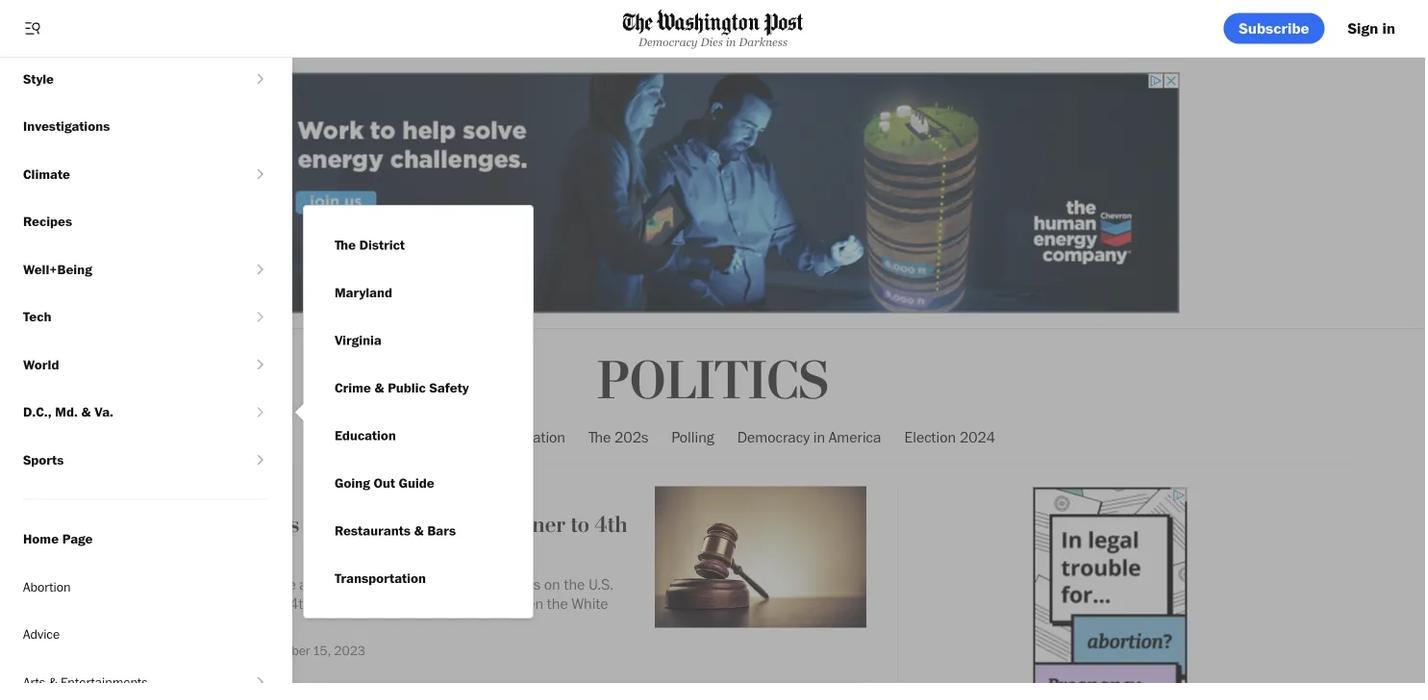 Task type: vqa. For each thing, say whether or not it's contained in the screenshot.
Password password field
no



Task type: describe. For each thing, give the bounding box(es) containing it.
democracy for democracy in america
[[738, 427, 810, 446]]

district
[[359, 237, 405, 253]]

would
[[226, 575, 264, 593]]

democracy in america
[[738, 427, 882, 446]]

biden for biden administration
[[431, 427, 468, 446]]

advice
[[23, 626, 60, 642]]

1 horizontal spatial for
[[471, 575, 488, 593]]

sports
[[23, 451, 64, 468]]

style
[[23, 70, 54, 87]]

tech
[[23, 308, 51, 325]]

the district link
[[319, 221, 420, 269]]

darkness
[[739, 35, 788, 48]]

abortion link
[[0, 563, 292, 610]]

transportation link
[[319, 555, 442, 602]]

15,
[[313, 642, 331, 658]]

to
[[571, 511, 590, 538]]

polling
[[672, 427, 714, 446]]

d.c., md. & va.
[[23, 404, 114, 420]]

d.c., md. & va. link
[[0, 388, 252, 436]]

berner inside nicole berner would take a seat that has been open for months on the u.s. court of appeals for the 4th circuit amid disagreement between the white house and senate.
[[179, 575, 222, 593]]

sports link
[[0, 436, 252, 483]]

safety
[[429, 380, 469, 396]]

berner inside the 'biden nominates labor lawyer nicole berner to 4th circuit'
[[497, 511, 566, 538]]

& for crime
[[375, 380, 384, 396]]

crime
[[335, 380, 371, 396]]

restaurants & bars
[[335, 522, 456, 539]]

election 2024 link
[[905, 411, 996, 462]]

legal issues link
[[135, 486, 212, 500]]

administration
[[472, 427, 566, 446]]

world link
[[0, 341, 252, 388]]

lawyer
[[361, 511, 426, 538]]

education
[[335, 427, 396, 444]]

that
[[342, 575, 368, 593]]

november 15, 2023
[[252, 642, 366, 658]]

on
[[544, 575, 561, 593]]

0 horizontal spatial for
[[244, 594, 262, 613]]

home page
[[23, 531, 93, 547]]

world
[[23, 356, 59, 372]]

disagreement
[[396, 594, 485, 613]]

4th inside nicole berner would take a seat that has been open for months on the u.s. court of appeals for the 4th circuit amid disagreement between the white house and senate.
[[290, 594, 312, 613]]

u.s.
[[589, 575, 614, 593]]

election 2024
[[905, 427, 996, 446]]

the washington post homepage. image
[[623, 9, 804, 36]]

has
[[372, 575, 396, 593]]

dialog containing the district
[[292, 205, 534, 619]]

sections navigation element
[[0, 55, 292, 683]]

politics link
[[597, 349, 829, 414]]

abortion
[[23, 578, 71, 595]]

in for sign in
[[1383, 19, 1396, 38]]

between
[[489, 594, 544, 613]]

crime & public safety
[[335, 380, 469, 396]]

the district
[[335, 237, 405, 253]]

climate link
[[0, 150, 252, 198]]

november
[[252, 642, 310, 658]]

circuit inside nicole berner would take a seat that has been open for months on the u.s. court of appeals for the 4th circuit amid disagreement between the white house and senate.
[[315, 594, 357, 613]]

politics
[[597, 349, 829, 414]]

& inside "link"
[[81, 404, 91, 420]]

2023
[[334, 642, 366, 658]]

d.c.,
[[23, 404, 52, 420]]

education link
[[319, 412, 412, 459]]

nicole inside the 'biden nominates labor lawyer nicole berner to 4th circuit'
[[431, 511, 492, 538]]

1 vertical spatial advertisement region
[[1034, 487, 1188, 683]]

sign in
[[1348, 19, 1396, 38]]

been
[[399, 575, 431, 593]]

democracy in america link
[[738, 411, 882, 462]]

4th inside the 'biden nominates labor lawyer nicole berner to 4th circuit'
[[595, 511, 628, 538]]

going out guide link
[[319, 459, 450, 507]]

dies
[[701, 35, 723, 48]]

recipes link
[[0, 198, 292, 245]]

america
[[829, 427, 882, 446]]

style link
[[0, 55, 252, 102]]

court
[[135, 594, 170, 613]]

nominates
[[197, 511, 299, 538]]

home page link
[[0, 515, 292, 563]]



Task type: locate. For each thing, give the bounding box(es) containing it.
1 vertical spatial berner
[[179, 575, 222, 593]]

1 vertical spatial the
[[589, 427, 611, 446]]

0 horizontal spatial in
[[726, 35, 736, 48]]

investigations
[[23, 118, 110, 134]]

house
[[135, 613, 176, 632]]

2 horizontal spatial &
[[414, 522, 424, 539]]

0 vertical spatial circuit
[[135, 536, 200, 564]]

the 202s
[[589, 427, 649, 446]]

the down take on the left bottom
[[265, 594, 286, 613]]

1 horizontal spatial &
[[375, 380, 384, 396]]

election
[[905, 427, 956, 446]]

va.
[[94, 404, 114, 420]]

biden inside the 'biden nominates labor lawyer nicole berner to 4th circuit'
[[135, 511, 192, 538]]

1 horizontal spatial biden
[[431, 427, 468, 446]]

the inside 'link'
[[589, 427, 611, 446]]

the for the 202s
[[589, 427, 611, 446]]

virginia link
[[319, 317, 397, 364]]

& right crime
[[375, 380, 384, 396]]

0 vertical spatial democracy
[[639, 35, 698, 48]]

& left bars
[[414, 522, 424, 539]]

biden down legal issues link
[[135, 511, 192, 538]]

4th down a on the left of page
[[290, 594, 312, 613]]

& for restaurants
[[414, 522, 424, 539]]

circuit inside the 'biden nominates labor lawyer nicole berner to 4th circuit'
[[135, 536, 200, 564]]

1 horizontal spatial 4th
[[595, 511, 628, 538]]

2024
[[960, 427, 996, 446]]

the down on
[[547, 594, 568, 613]]

a
[[299, 575, 308, 593]]

berner
[[497, 511, 566, 538], [179, 575, 222, 593]]

tagline, democracy dies in darkness element
[[623, 35, 804, 48]]

dialog
[[292, 205, 534, 619]]

biden nominates labor lawyer nicole berner to 4th circuit link
[[135, 511, 640, 567]]

issues
[[172, 486, 212, 500]]

the
[[335, 237, 356, 253], [589, 427, 611, 446]]

2 horizontal spatial in
[[1383, 19, 1396, 38]]

transportation
[[335, 570, 426, 586]]

1 vertical spatial democracy
[[738, 427, 810, 446]]

going
[[335, 475, 370, 491]]

4th right to
[[595, 511, 628, 538]]

1 horizontal spatial berner
[[497, 511, 566, 538]]

democracy dies in darkness
[[639, 35, 788, 48]]

take
[[268, 575, 296, 593]]

0 horizontal spatial nicole
[[135, 575, 175, 593]]

1 vertical spatial for
[[244, 594, 262, 613]]

legal issues
[[135, 486, 212, 500]]

0 vertical spatial nicole
[[431, 511, 492, 538]]

biden administration link
[[431, 411, 566, 462]]

subscribe
[[1239, 19, 1310, 38]]

1 horizontal spatial the
[[589, 427, 611, 446]]

climate
[[23, 165, 70, 182]]

polling link
[[672, 411, 714, 462]]

0 vertical spatial biden
[[431, 427, 468, 446]]

democracy right polling
[[738, 427, 810, 446]]

page
[[62, 531, 93, 547]]

nicole up open
[[431, 511, 492, 538]]

0 horizontal spatial berner
[[179, 575, 222, 593]]

nicole
[[431, 511, 492, 538], [135, 575, 175, 593]]

2 vertical spatial &
[[414, 522, 424, 539]]

for
[[471, 575, 488, 593], [244, 594, 262, 613]]

in for democracy in america
[[814, 427, 826, 446]]

& left the va.
[[81, 404, 91, 420]]

seat
[[311, 575, 339, 593]]

restaurants & bars link
[[319, 507, 472, 555]]

1 horizontal spatial democracy
[[738, 427, 810, 446]]

0 horizontal spatial democracy
[[639, 35, 698, 48]]

guide
[[399, 475, 435, 491]]

maryland
[[335, 284, 392, 301]]

1 horizontal spatial circuit
[[315, 594, 357, 613]]

bars
[[427, 522, 456, 539]]

search and browse sections image
[[23, 19, 42, 38]]

the left district
[[335, 237, 356, 253]]

legal
[[135, 486, 169, 500]]

biden nominates labor lawyer nicole berner to 4th circuit
[[135, 511, 628, 564]]

of
[[174, 594, 186, 613]]

0 vertical spatial &
[[375, 380, 384, 396]]

months
[[492, 575, 541, 593]]

investigations link
[[0, 102, 292, 150]]

senate.
[[208, 613, 257, 632]]

tech link
[[0, 293, 252, 341]]

1 horizontal spatial in
[[814, 427, 826, 446]]

maryland link
[[319, 269, 408, 317]]

in left america
[[814, 427, 826, 446]]

0 vertical spatial advertisement region
[[247, 73, 1180, 313]]

1 vertical spatial 4th
[[290, 594, 312, 613]]

biden down safety
[[431, 427, 468, 446]]

1 vertical spatial biden
[[135, 511, 192, 538]]

and
[[179, 613, 204, 632]]

democracy dies in darkness link
[[623, 9, 804, 48]]

democracy for democracy dies in darkness
[[639, 35, 698, 48]]

202s
[[615, 427, 649, 446]]

in
[[1383, 19, 1396, 38], [726, 35, 736, 48], [814, 427, 826, 446]]

advice link
[[0, 610, 292, 658]]

going out guide
[[335, 475, 435, 491]]

4th
[[595, 511, 628, 538], [290, 594, 312, 613]]

md.
[[55, 404, 78, 420]]

0 horizontal spatial &
[[81, 404, 91, 420]]

primary element
[[0, 0, 1427, 58]]

0 horizontal spatial biden
[[135, 511, 192, 538]]

berner left to
[[497, 511, 566, 538]]

restaurants
[[335, 522, 411, 539]]

advertisement region
[[247, 73, 1180, 313], [1034, 487, 1188, 683]]

out
[[374, 475, 395, 491]]

circuit up of
[[135, 536, 200, 564]]

the 202s link
[[589, 411, 649, 462]]

crime & public safety link
[[319, 364, 484, 412]]

virginia
[[335, 332, 382, 348]]

sign in link
[[1333, 13, 1411, 44]]

0 horizontal spatial the
[[335, 237, 356, 253]]

white
[[572, 594, 609, 613]]

in right "sign"
[[1383, 19, 1396, 38]]

0 vertical spatial berner
[[497, 511, 566, 538]]

subscribe link
[[1224, 13, 1325, 44]]

well+being link
[[0, 245, 252, 293]]

for right open
[[471, 575, 488, 593]]

the left 202s
[[589, 427, 611, 446]]

for down would
[[244, 594, 262, 613]]

biden administration
[[431, 427, 566, 446]]

well+being
[[23, 261, 92, 277]]

0 vertical spatial for
[[471, 575, 488, 593]]

berner up appeals
[[179, 575, 222, 593]]

the right on
[[564, 575, 585, 593]]

the for the district
[[335, 237, 356, 253]]

appeals
[[189, 594, 241, 613]]

0 horizontal spatial circuit
[[135, 536, 200, 564]]

amid
[[360, 594, 393, 613]]

democracy inside primary element
[[639, 35, 698, 48]]

1 vertical spatial circuit
[[315, 594, 357, 613]]

0 vertical spatial 4th
[[595, 511, 628, 538]]

biden inside biden administration link
[[431, 427, 468, 446]]

1 horizontal spatial nicole
[[431, 511, 492, 538]]

recipes
[[23, 213, 72, 229]]

0 horizontal spatial 4th
[[290, 594, 312, 613]]

public
[[388, 380, 426, 396]]

in right dies
[[726, 35, 736, 48]]

nicole inside nicole berner would take a seat that has been open for months on the u.s. court of appeals for the 4th circuit amid disagreement between the white house and senate.
[[135, 575, 175, 593]]

nicole up court
[[135, 575, 175, 593]]

open
[[435, 575, 467, 593]]

1 vertical spatial &
[[81, 404, 91, 420]]

democracy left dies
[[639, 35, 698, 48]]

0 vertical spatial the
[[335, 237, 356, 253]]

biden for biden nominates labor lawyer nicole berner to 4th circuit
[[135, 511, 192, 538]]

circuit down seat
[[315, 594, 357, 613]]

1 vertical spatial nicole
[[135, 575, 175, 593]]



